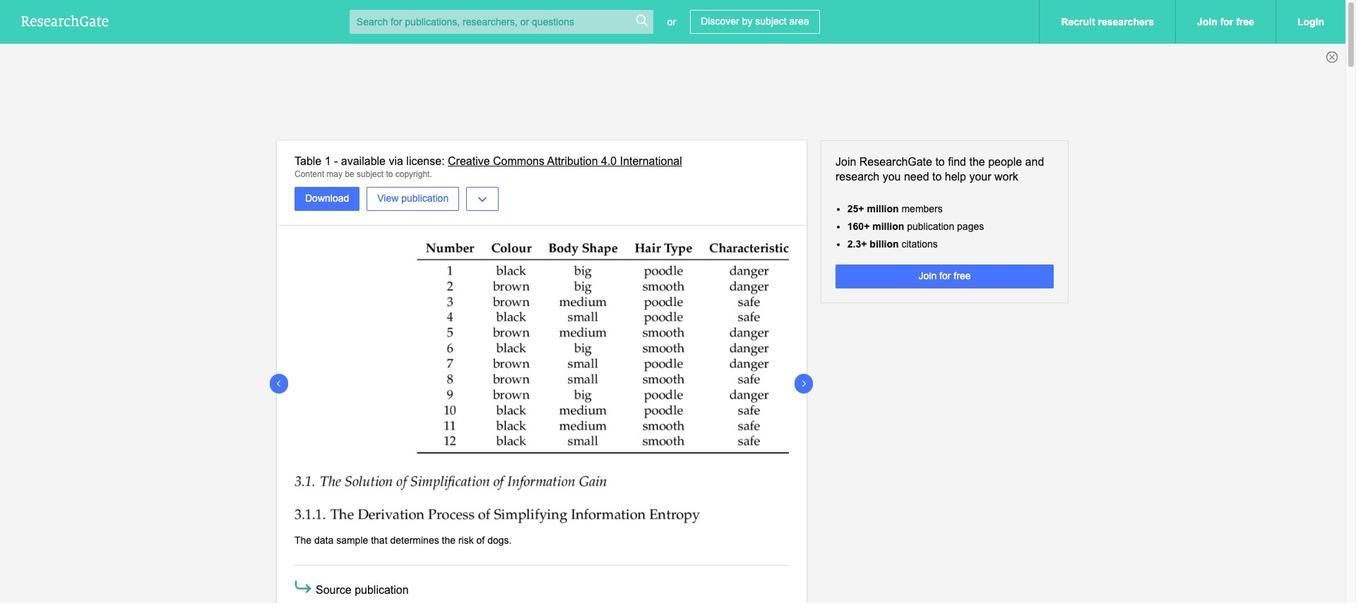 Task type: locate. For each thing, give the bounding box(es) containing it.
table 1 - available via license: creative commons attribution 4.0 international content may be subject to copyright.
[[295, 155, 682, 179]]

million right 25+
[[867, 203, 899, 214]]

of
[[476, 536, 485, 547]]

join for free link
[[1175, 0, 1275, 44], [836, 265, 1054, 289]]

or
[[667, 16, 676, 27]]

source
[[316, 584, 352, 596]]

content
[[295, 169, 324, 179]]

1 vertical spatial join for free
[[919, 271, 971, 282]]

1 horizontal spatial join
[[919, 271, 937, 282]]

1 vertical spatial publication
[[907, 221, 954, 232]]

subject down available
[[357, 169, 384, 179]]

publication inside '25+ million members 160+ million publication pages 2.3+ billion citations'
[[907, 221, 954, 232]]

million
[[867, 203, 899, 214], [872, 221, 904, 232]]

publication down copyright.
[[401, 193, 449, 204]]

0 vertical spatial join for free
[[1197, 16, 1254, 28]]

free down pages
[[954, 271, 971, 282]]

join inside join researchgate to find the people and research you need to help your work
[[836, 156, 856, 168]]

recruit researchers
[[1061, 16, 1154, 28]]

0 vertical spatial the
[[969, 156, 985, 168]]

publication right 'source'
[[355, 584, 409, 596]]

free
[[1236, 16, 1254, 28], [954, 271, 971, 282]]

Search for publications, researchers, or questions field
[[350, 10, 653, 34]]

0 horizontal spatial free
[[954, 271, 971, 282]]

view publication
[[377, 193, 449, 204]]

find
[[948, 156, 966, 168]]

1 vertical spatial join for free link
[[836, 265, 1054, 289]]

size m image
[[292, 577, 314, 598]]

discover by subject area
[[701, 16, 809, 27]]

and
[[1025, 156, 1044, 168]]

million up the billion
[[872, 221, 904, 232]]

to down "via"
[[386, 169, 393, 179]]

160+
[[847, 221, 870, 232]]

publication
[[401, 193, 449, 204], [907, 221, 954, 232], [355, 584, 409, 596]]

1 vertical spatial free
[[954, 271, 971, 282]]

1 horizontal spatial free
[[1236, 16, 1254, 28]]

2 vertical spatial join
[[919, 271, 937, 282]]

billion
[[870, 239, 899, 250]]

for inside main content
[[939, 271, 951, 282]]

0 horizontal spatial subject
[[357, 169, 384, 179]]

download
[[305, 193, 349, 204]]

25+
[[847, 203, 864, 214]]

0 horizontal spatial join for free link
[[836, 265, 1054, 289]]

subject inside 'table 1 - available via license: creative commons attribution 4.0 international content may be subject to copyright.'
[[357, 169, 384, 179]]

risk
[[458, 536, 474, 547]]

people
[[988, 156, 1022, 168]]

free inside main content
[[954, 271, 971, 282]]

join researchgate to find the people and research you need to help your work
[[836, 156, 1044, 183]]

for
[[1220, 16, 1233, 28], [939, 271, 951, 282]]

0 vertical spatial free
[[1236, 16, 1254, 28]]

0 vertical spatial for
[[1220, 16, 1233, 28]]

0 horizontal spatial join
[[836, 156, 856, 168]]

international
[[620, 155, 682, 167]]

download link
[[295, 187, 360, 211]]

work
[[994, 171, 1018, 183]]

2 vertical spatial publication
[[355, 584, 409, 596]]

1 horizontal spatial subject
[[755, 16, 787, 27]]

1 vertical spatial million
[[872, 221, 904, 232]]

to
[[935, 156, 945, 168], [386, 169, 393, 179], [932, 171, 942, 183]]

the
[[969, 156, 985, 168], [442, 536, 456, 547]]

login
[[1297, 16, 1324, 28]]

the up your
[[969, 156, 985, 168]]

may
[[327, 169, 343, 179]]

recruit researchers link
[[1039, 0, 1175, 44]]

join for free
[[1197, 16, 1254, 28], [919, 271, 971, 282]]

4.0
[[601, 155, 617, 167]]

2 horizontal spatial join
[[1197, 16, 1217, 28]]

0 horizontal spatial for
[[939, 271, 951, 282]]

the left risk
[[442, 536, 456, 547]]

creative commons attribution 4.0 international link
[[448, 155, 682, 167]]

publication for source publication
[[355, 584, 409, 596]]

subject right by
[[755, 16, 787, 27]]

0 vertical spatial publication
[[401, 193, 449, 204]]

citations
[[902, 239, 938, 250]]

research
[[836, 171, 880, 183]]

main content
[[0, 141, 1345, 604]]

available
[[341, 155, 386, 167]]

1 vertical spatial the
[[442, 536, 456, 547]]

recruit
[[1061, 16, 1095, 28]]

subject
[[755, 16, 787, 27], [357, 169, 384, 179]]

free left login link
[[1236, 16, 1254, 28]]

1 vertical spatial for
[[939, 271, 951, 282]]

to inside 'table 1 - available via license: creative commons attribution 4.0 international content may be subject to copyright.'
[[386, 169, 393, 179]]

1 horizontal spatial join for free link
[[1175, 0, 1275, 44]]

area
[[789, 16, 809, 27]]

1 horizontal spatial the
[[969, 156, 985, 168]]

dogs.
[[487, 536, 512, 547]]

join
[[1197, 16, 1217, 28], [836, 156, 856, 168], [919, 271, 937, 282]]

1 horizontal spatial join for free
[[1197, 16, 1254, 28]]

by
[[742, 16, 753, 27]]

1 vertical spatial join
[[836, 156, 856, 168]]

1 vertical spatial subject
[[357, 169, 384, 179]]

members
[[902, 203, 943, 214]]

publication down members
[[907, 221, 954, 232]]

that
[[371, 536, 387, 547]]



Task type: vqa. For each thing, say whether or not it's contained in the screenshot.
Privacy
no



Task type: describe. For each thing, give the bounding box(es) containing it.
researchgate
[[859, 156, 932, 168]]

creative
[[448, 155, 490, 167]]

0 vertical spatial join
[[1197, 16, 1217, 28]]

sample
[[336, 536, 368, 547]]

view publication link
[[367, 187, 459, 211]]

license:
[[406, 155, 445, 167]]

discover by subject area link
[[690, 10, 820, 34]]

to left help on the right top of page
[[932, 171, 942, 183]]

need
[[904, 171, 929, 183]]

source publication
[[316, 584, 409, 596]]

the data sample that determines the risk of dogs. image
[[295, 244, 789, 524]]

1 horizontal spatial for
[[1220, 16, 1233, 28]]

via
[[389, 155, 403, 167]]

0 horizontal spatial the
[[442, 536, 456, 547]]

commons
[[493, 155, 545, 167]]

data
[[314, 536, 334, 547]]

0 vertical spatial join for free link
[[1175, 0, 1275, 44]]

login link
[[1275, 0, 1345, 44]]

copyright.
[[395, 169, 432, 179]]

view
[[377, 193, 399, 204]]

researchers
[[1098, 16, 1154, 28]]

0 vertical spatial subject
[[755, 16, 787, 27]]

your
[[969, 171, 991, 183]]

pages
[[957, 221, 984, 232]]

the
[[295, 536, 312, 547]]

the inside join researchgate to find the people and research you need to help your work
[[969, 156, 985, 168]]

0 horizontal spatial join for free
[[919, 271, 971, 282]]

25+ million members 160+ million publication pages 2.3+ billion citations
[[847, 203, 984, 250]]

attribution
[[547, 155, 598, 167]]

researchgate logo image
[[21, 15, 109, 27]]

determines
[[390, 536, 439, 547]]

table
[[295, 155, 322, 167]]

-
[[334, 155, 338, 167]]

2.3+
[[847, 239, 867, 250]]

main content containing table 1
[[0, 141, 1345, 604]]

you
[[883, 171, 901, 183]]

to left find
[[935, 156, 945, 168]]

discover
[[701, 16, 739, 27]]

the data sample that determines the risk of dogs.
[[295, 536, 512, 547]]

help
[[945, 171, 966, 183]]

size s image
[[635, 13, 649, 28]]

0 vertical spatial million
[[867, 203, 899, 214]]

publication for view publication
[[401, 193, 449, 204]]

1
[[325, 155, 331, 167]]

be
[[345, 169, 354, 179]]



